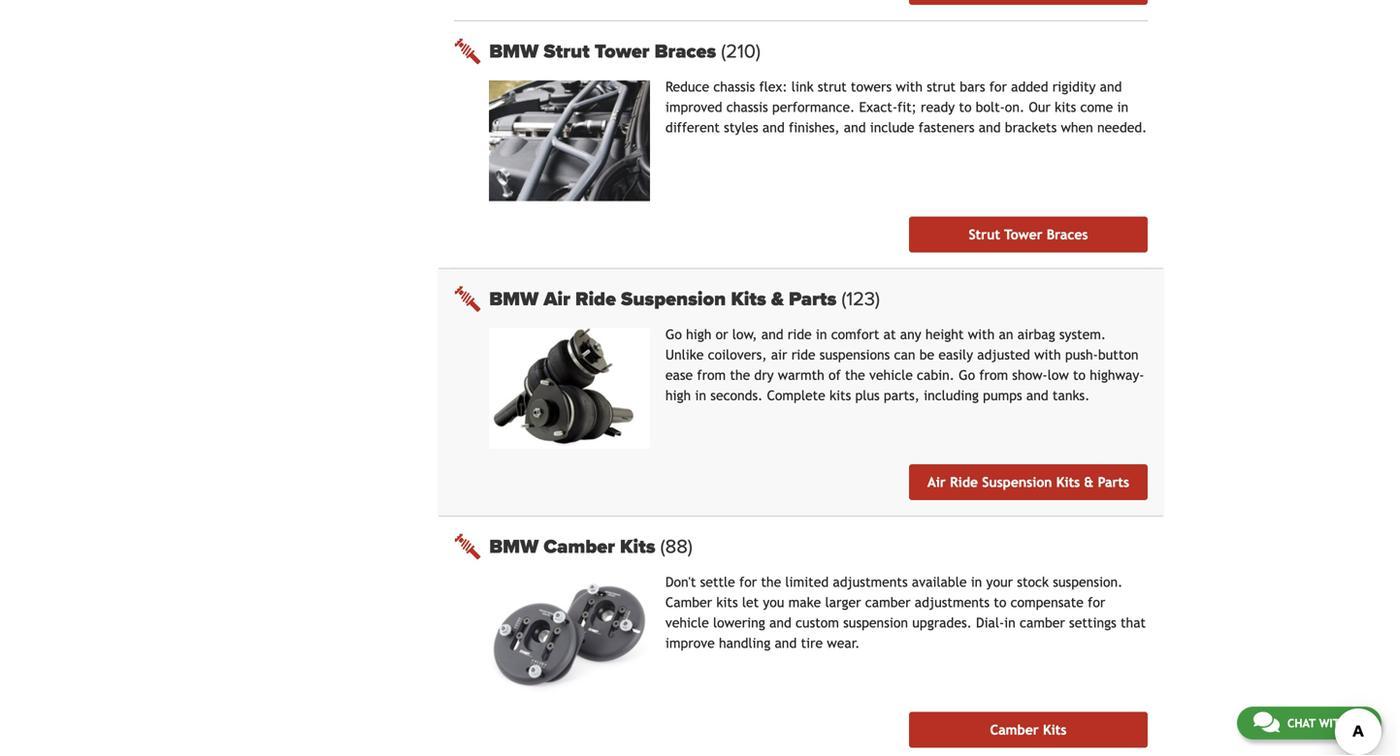 Task type: locate. For each thing, give the bounding box(es) containing it.
vehicle
[[870, 368, 913, 383], [666, 616, 709, 631]]

with up "fit;" on the top of the page
[[896, 79, 923, 95]]

air
[[544, 288, 571, 311], [928, 475, 946, 491]]

1 horizontal spatial braces
[[1047, 227, 1088, 243]]

0 vertical spatial camber
[[544, 536, 615, 559]]

strut up performance.
[[818, 79, 847, 95]]

2 horizontal spatial for
[[1088, 595, 1106, 611]]

1 vertical spatial braces
[[1047, 227, 1088, 243]]

strut tower braces link
[[909, 217, 1148, 253]]

include
[[870, 120, 915, 136]]

1 vertical spatial kits
[[830, 388, 851, 404]]

chassis up "styles"
[[727, 100, 768, 115]]

1 bmw from the top
[[489, 40, 539, 63]]

adjustments up upgrades.
[[915, 595, 990, 611]]

to inside "don't settle for the limited adjustments available in your stock suspension. camber kits let you make larger camber adjustments to compensate for vehicle lowering and custom suspension upgrades. dial-in camber settings that improve handling and tire wear."
[[994, 595, 1007, 611]]

unlike
[[666, 348, 704, 363]]

1 horizontal spatial kits
[[830, 388, 851, 404]]

1 horizontal spatial the
[[761, 575, 781, 591]]

3 bmw from the top
[[489, 536, 539, 559]]

0 horizontal spatial parts
[[789, 288, 837, 311]]

suspension down pumps
[[982, 475, 1052, 491]]

1 vertical spatial to
[[1073, 368, 1086, 383]]

1 horizontal spatial ride
[[950, 475, 978, 491]]

0 vertical spatial air
[[544, 288, 571, 311]]

go down the easily
[[959, 368, 975, 383]]

ride down "including"
[[950, 475, 978, 491]]

1 vertical spatial air
[[928, 475, 946, 491]]

1 horizontal spatial for
[[990, 79, 1007, 95]]

0 horizontal spatial camber
[[544, 536, 615, 559]]

parts,
[[884, 388, 920, 404]]

1 horizontal spatial adjustments
[[915, 595, 990, 611]]

1 horizontal spatial vehicle
[[870, 368, 913, 383]]

improved
[[666, 100, 723, 115]]

can
[[894, 348, 916, 363]]

2 horizontal spatial the
[[845, 368, 865, 383]]

from
[[697, 368, 726, 383], [979, 368, 1008, 383]]

kits down rigidity
[[1055, 100, 1077, 115]]

in left comfort
[[816, 327, 827, 343]]

0 vertical spatial &
[[771, 288, 784, 311]]

0 vertical spatial kits
[[1055, 100, 1077, 115]]

go up 'unlike'
[[666, 327, 682, 343]]

or
[[716, 327, 728, 343]]

ride
[[788, 327, 812, 343], [792, 348, 816, 363]]

bmw                                                                                    air ride suspension kits & parts
[[489, 288, 842, 311]]

1 vertical spatial &
[[1084, 475, 1094, 491]]

for up bolt-
[[990, 79, 1007, 95]]

parts
[[789, 288, 837, 311], [1098, 475, 1130, 491]]

push-
[[1065, 348, 1098, 363]]

braces
[[655, 40, 716, 63], [1047, 227, 1088, 243]]

0 vertical spatial high
[[686, 327, 712, 343]]

with inside reduce chassis flex: link strut towers with strut bars for added rigidity and improved chassis performance. exact-fit; ready to bolt-on. our kits come in different styles and finishes, and include fasteners and brackets when needed.
[[896, 79, 923, 95]]

button
[[1098, 348, 1139, 363]]

1 horizontal spatial air
[[928, 475, 946, 491]]

bmw                                                                                    air ride suspension kits & parts link
[[489, 288, 1148, 311]]

kits
[[731, 288, 766, 311], [1057, 475, 1080, 491], [620, 536, 656, 559], [1043, 723, 1067, 739]]

1 vertical spatial suspension
[[982, 475, 1052, 491]]

be
[[920, 348, 935, 363]]

custom
[[796, 616, 839, 631]]

0 horizontal spatial strut
[[818, 79, 847, 95]]

1 horizontal spatial tower
[[1004, 227, 1043, 243]]

2 vertical spatial to
[[994, 595, 1007, 611]]

the right of
[[845, 368, 865, 383]]

kits inside air ride suspension kits & parts link
[[1057, 475, 1080, 491]]

strut
[[818, 79, 847, 95], [927, 79, 956, 95]]

1 vertical spatial tower
[[1004, 227, 1043, 243]]

2 horizontal spatial to
[[1073, 368, 1086, 383]]

wear.
[[827, 636, 860, 652]]

1 horizontal spatial to
[[994, 595, 1007, 611]]

suspension.
[[1053, 575, 1123, 591]]

1 vertical spatial ride
[[950, 475, 978, 491]]

1 vertical spatial adjustments
[[915, 595, 990, 611]]

kits
[[1055, 100, 1077, 115], [830, 388, 851, 404], [717, 595, 738, 611]]

link
[[792, 79, 814, 95]]

finishes,
[[789, 120, 840, 136]]

camber
[[544, 536, 615, 559], [666, 595, 712, 611], [990, 723, 1039, 739]]

0 vertical spatial to
[[959, 100, 972, 115]]

1 vertical spatial strut
[[969, 227, 1001, 243]]

camber down compensate
[[1020, 616, 1065, 631]]

us
[[1352, 717, 1365, 731]]

0 horizontal spatial from
[[697, 368, 726, 383]]

camber
[[865, 595, 911, 611], [1020, 616, 1065, 631]]

2 vertical spatial bmw
[[489, 536, 539, 559]]

make
[[789, 595, 821, 611]]

1 vertical spatial vehicle
[[666, 616, 709, 631]]

reduce chassis flex: link strut towers with strut bars for added rigidity and improved chassis performance. exact-fit; ready to bolt-on. our kits come in different styles and finishes, and include fasteners and brackets when needed.
[[666, 79, 1147, 136]]

adjustments up larger
[[833, 575, 908, 591]]

low
[[1048, 368, 1069, 383]]

height
[[926, 327, 964, 343]]

and down bolt-
[[979, 120, 1001, 136]]

in up needed.
[[1117, 100, 1129, 115]]

vehicle up the improve
[[666, 616, 709, 631]]

for
[[990, 79, 1007, 95], [740, 575, 757, 591], [1088, 595, 1106, 611]]

1 vertical spatial go
[[959, 368, 975, 383]]

when
[[1061, 120, 1094, 136]]

0 vertical spatial bmw
[[489, 40, 539, 63]]

needed.
[[1098, 120, 1147, 136]]

chassis left flex:
[[714, 79, 755, 95]]

tanks.
[[1053, 388, 1090, 404]]

in
[[1117, 100, 1129, 115], [816, 327, 827, 343], [695, 388, 707, 404], [971, 575, 982, 591], [1005, 616, 1016, 631]]

tire
[[801, 636, 823, 652]]

1 horizontal spatial &
[[1084, 475, 1094, 491]]

ride up warmth
[[792, 348, 816, 363]]

airbag
[[1018, 327, 1056, 343]]

0 vertical spatial ride
[[575, 288, 616, 311]]

and left "tire"
[[775, 636, 797, 652]]

chat with us link
[[1237, 707, 1382, 740]]

0 horizontal spatial strut
[[544, 40, 590, 63]]

0 vertical spatial braces
[[655, 40, 716, 63]]

suspension up 'unlike'
[[621, 288, 726, 311]]

bmw                                                                                    camber kits
[[489, 536, 661, 559]]

to for bmw                                                                                    camber kits
[[994, 595, 1007, 611]]

0 horizontal spatial vehicle
[[666, 616, 709, 631]]

2 vertical spatial kits
[[717, 595, 738, 611]]

brackets
[[1005, 120, 1057, 136]]

ride
[[575, 288, 616, 311], [950, 475, 978, 491]]

high
[[686, 327, 712, 343], [666, 388, 691, 404]]

to inside reduce chassis flex: link strut towers with strut bars for added rigidity and improved chassis performance. exact-fit; ready to bolt-on. our kits come in different styles and finishes, and include fasteners and brackets when needed.
[[959, 100, 972, 115]]

to inside go high or low, and ride in comfort at any height with an airbag system. unlike coilovers, air ride suspensions can be easily adjusted with push-button ease from the dry warmth of the vehicle cabin. go from show-low to highway- high in seconds. complete kits plus parts, including pumps and tanks.
[[1073, 368, 1086, 383]]

handling
[[719, 636, 771, 652]]

&
[[771, 288, 784, 311], [1084, 475, 1094, 491]]

in left your
[[971, 575, 982, 591]]

bmw for bmw                                                                                    camber kits
[[489, 536, 539, 559]]

limited
[[786, 575, 829, 591]]

that
[[1121, 616, 1146, 631]]

ride up air ride suspension kits & parts thumbnail image
[[575, 288, 616, 311]]

low,
[[732, 327, 757, 343]]

strut up ready
[[927, 79, 956, 95]]

let
[[742, 595, 759, 611]]

high down ease
[[666, 388, 691, 404]]

& up air
[[771, 288, 784, 311]]

0 vertical spatial parts
[[789, 288, 837, 311]]

from right ease
[[697, 368, 726, 383]]

kits inside camber kits link
[[1043, 723, 1067, 739]]

1 vertical spatial ride
[[792, 348, 816, 363]]

0 vertical spatial go
[[666, 327, 682, 343]]

bmw
[[489, 40, 539, 63], [489, 288, 539, 311], [489, 536, 539, 559]]

0 vertical spatial for
[[990, 79, 1007, 95]]

ease
[[666, 368, 693, 383]]

to for bmw                                                                                    strut tower braces
[[959, 100, 972, 115]]

your
[[987, 575, 1013, 591]]

comfort
[[831, 327, 880, 343]]

& down tanks.
[[1084, 475, 1094, 491]]

air up air ride suspension kits & parts thumbnail image
[[544, 288, 571, 311]]

1 horizontal spatial camber
[[666, 595, 712, 611]]

2 vertical spatial camber
[[990, 723, 1039, 739]]

1 vertical spatial parts
[[1098, 475, 1130, 491]]

compensate
[[1011, 595, 1084, 611]]

to down your
[[994, 595, 1007, 611]]

go
[[666, 327, 682, 343], [959, 368, 975, 383]]

from up pumps
[[979, 368, 1008, 383]]

larger
[[825, 595, 861, 611]]

kits inside go high or low, and ride in comfort at any height with an airbag system. unlike coilovers, air ride suspensions can be easily adjusted with push-button ease from the dry warmth of the vehicle cabin. go from show-low to highway- high in seconds. complete kits plus parts, including pumps and tanks.
[[830, 388, 851, 404]]

0 vertical spatial adjustments
[[833, 575, 908, 591]]

don't settle for the limited adjustments available in your stock suspension. camber kits let you make larger camber adjustments to compensate for vehicle lowering and custom suspension upgrades. dial-in camber settings that improve handling and tire wear.
[[666, 575, 1146, 652]]

0 horizontal spatial ride
[[575, 288, 616, 311]]

air ride suspension kits & parts
[[928, 475, 1130, 491]]

vehicle up parts,
[[870, 368, 913, 383]]

1 vertical spatial bmw
[[489, 288, 539, 311]]

0 horizontal spatial for
[[740, 575, 757, 591]]

bmw                                                                                    camber kits link
[[489, 536, 1148, 559]]

2 horizontal spatial camber
[[990, 723, 1039, 739]]

kits down settle on the bottom
[[717, 595, 738, 611]]

settle
[[700, 575, 735, 591]]

1 horizontal spatial suspension
[[982, 475, 1052, 491]]

air down "including"
[[928, 475, 946, 491]]

0 vertical spatial vehicle
[[870, 368, 913, 383]]

ride down the bmw                                                                                    air ride suspension kits & parts link
[[788, 327, 812, 343]]

the down coilovers,
[[730, 368, 750, 383]]

1 horizontal spatial from
[[979, 368, 1008, 383]]

the up you
[[761, 575, 781, 591]]

in down your
[[1005, 616, 1016, 631]]

kits down of
[[830, 388, 851, 404]]

for inside reduce chassis flex: link strut towers with strut bars for added rigidity and improved chassis performance. exact-fit; ready to bolt-on. our kits come in different styles and finishes, and include fasteners and brackets when needed.
[[990, 79, 1007, 95]]

2 horizontal spatial kits
[[1055, 100, 1077, 115]]

upgrades.
[[912, 616, 972, 631]]

and down show-
[[1027, 388, 1049, 404]]

1 vertical spatial camber
[[666, 595, 712, 611]]

1 horizontal spatial camber
[[1020, 616, 1065, 631]]

towers
[[851, 79, 892, 95]]

to down bars
[[959, 100, 972, 115]]

bmw                                                                                    strut tower braces link
[[489, 40, 1148, 63]]

for up let
[[740, 575, 757, 591]]

high left or
[[686, 327, 712, 343]]

1 vertical spatial chassis
[[727, 100, 768, 115]]

0 horizontal spatial tower
[[595, 40, 650, 63]]

air ride suspension kits & parts thumbnail image image
[[489, 329, 650, 449]]

with
[[896, 79, 923, 95], [968, 327, 995, 343], [1035, 348, 1061, 363], [1319, 717, 1348, 731]]

coilovers,
[[708, 348, 767, 363]]

1 horizontal spatial parts
[[1098, 475, 1130, 491]]

0 horizontal spatial to
[[959, 100, 972, 115]]

vehicle inside "don't settle for the limited adjustments available in your stock suspension. camber kits let you make larger camber adjustments to compensate for vehicle lowering and custom suspension upgrades. dial-in camber settings that improve handling and tire wear."
[[666, 616, 709, 631]]

0 horizontal spatial suspension
[[621, 288, 726, 311]]

camber up suspension on the bottom right of page
[[865, 595, 911, 611]]

0 vertical spatial camber
[[865, 595, 911, 611]]

with left an
[[968, 327, 995, 343]]

to down push-
[[1073, 368, 1086, 383]]

1 horizontal spatial strut
[[927, 79, 956, 95]]

0 horizontal spatial kits
[[717, 595, 738, 611]]

the
[[730, 368, 750, 383], [845, 368, 865, 383], [761, 575, 781, 591]]

2 bmw from the top
[[489, 288, 539, 311]]

and
[[1100, 79, 1122, 95], [763, 120, 785, 136], [844, 120, 866, 136], [979, 120, 1001, 136], [762, 327, 784, 343], [1027, 388, 1049, 404], [770, 616, 792, 631], [775, 636, 797, 652]]

0 horizontal spatial adjustments
[[833, 575, 908, 591]]

for up 'settings'
[[1088, 595, 1106, 611]]



Task type: describe. For each thing, give the bounding box(es) containing it.
1 vertical spatial for
[[740, 575, 757, 591]]

dry
[[754, 368, 774, 383]]

adjusted
[[977, 348, 1030, 363]]

with left us
[[1319, 717, 1348, 731]]

1 vertical spatial camber
[[1020, 616, 1065, 631]]

on.
[[1005, 100, 1025, 115]]

improve
[[666, 636, 715, 652]]

bmw                                                                                    strut tower braces
[[489, 40, 721, 63]]

0 vertical spatial suspension
[[621, 288, 726, 311]]

in left seconds.
[[695, 388, 707, 404]]

0 horizontal spatial go
[[666, 327, 682, 343]]

camber kits thumbnail image image
[[489, 577, 650, 697]]

go high or low, and ride in comfort at any height with an airbag system. unlike coilovers, air ride suspensions can be easily adjusted with push-button ease from the dry warmth of the vehicle cabin. go from show-low to highway- high in seconds. complete kits plus parts, including pumps and tanks.
[[666, 327, 1145, 404]]

different
[[666, 120, 720, 136]]

and down you
[[770, 616, 792, 631]]

performance.
[[772, 100, 855, 115]]

chat with us
[[1288, 717, 1365, 731]]

camber inside "don't settle for the limited adjustments available in your stock suspension. camber kits let you make larger camber adjustments to compensate for vehicle lowering and custom suspension upgrades. dial-in camber settings that improve handling and tire wear."
[[666, 595, 712, 611]]

in inside reduce chassis flex: link strut towers with strut bars for added rigidity and improved chassis performance. exact-fit; ready to bolt-on. our kits come in different styles and finishes, and include fasteners and brackets when needed.
[[1117, 100, 1129, 115]]

added
[[1011, 79, 1049, 95]]

and down exact-
[[844, 120, 866, 136]]

with up low
[[1035, 348, 1061, 363]]

an
[[999, 327, 1014, 343]]

camber kits link
[[909, 713, 1148, 749]]

pumps
[[983, 388, 1023, 404]]

bmw for bmw                                                                                    strut tower braces
[[489, 40, 539, 63]]

0 vertical spatial tower
[[595, 40, 650, 63]]

0 vertical spatial ride
[[788, 327, 812, 343]]

0 vertical spatial chassis
[[714, 79, 755, 95]]

air ride suspension kits & parts link
[[909, 465, 1148, 501]]

air
[[771, 348, 788, 363]]

0 horizontal spatial air
[[544, 288, 571, 311]]

0 vertical spatial strut
[[544, 40, 590, 63]]

available
[[912, 575, 967, 591]]

and up the come
[[1100, 79, 1122, 95]]

any
[[900, 327, 922, 343]]

at
[[884, 327, 896, 343]]

and right "styles"
[[763, 120, 785, 136]]

2 strut from the left
[[927, 79, 956, 95]]

our
[[1029, 100, 1051, 115]]

0 horizontal spatial &
[[771, 288, 784, 311]]

including
[[924, 388, 979, 404]]

reduce
[[666, 79, 710, 95]]

1 vertical spatial high
[[666, 388, 691, 404]]

system.
[[1060, 327, 1106, 343]]

suspension inside air ride suspension kits & parts link
[[982, 475, 1052, 491]]

kits inside "don't settle for the limited adjustments available in your stock suspension. camber kits let you make larger camber adjustments to compensate for vehicle lowering and custom suspension upgrades. dial-in camber settings that improve handling and tire wear."
[[717, 595, 738, 611]]

0 horizontal spatial the
[[730, 368, 750, 383]]

fasteners
[[919, 120, 975, 136]]

seconds.
[[711, 388, 763, 404]]

come
[[1081, 100, 1113, 115]]

lowering
[[713, 616, 765, 631]]

bars
[[960, 79, 986, 95]]

1 from from the left
[[697, 368, 726, 383]]

settings
[[1069, 616, 1117, 631]]

2 from from the left
[[979, 368, 1008, 383]]

ready
[[921, 100, 955, 115]]

don't
[[666, 575, 696, 591]]

stock
[[1017, 575, 1049, 591]]

suspension
[[843, 616, 908, 631]]

you
[[763, 595, 785, 611]]

2 vertical spatial for
[[1088, 595, 1106, 611]]

& inside air ride suspension kits & parts link
[[1084, 475, 1094, 491]]

chat
[[1288, 717, 1316, 731]]

warmth
[[778, 368, 825, 383]]

plus
[[855, 388, 880, 404]]

camber kits
[[990, 723, 1067, 739]]

the inside "don't settle for the limited adjustments available in your stock suspension. camber kits let you make larger camber adjustments to compensate for vehicle lowering and custom suspension upgrades. dial-in camber settings that improve handling and tire wear."
[[761, 575, 781, 591]]

rigidity
[[1053, 79, 1096, 95]]

highway-
[[1090, 368, 1145, 383]]

dial-
[[976, 616, 1005, 631]]

1 horizontal spatial strut
[[969, 227, 1001, 243]]

cabin.
[[917, 368, 955, 383]]

bolt-
[[976, 100, 1005, 115]]

bmw for bmw                                                                                    air ride suspension kits & parts
[[489, 288, 539, 311]]

complete
[[767, 388, 826, 404]]

styles
[[724, 120, 759, 136]]

suspensions
[[820, 348, 890, 363]]

vehicle inside go high or low, and ride in comfort at any height with an airbag system. unlike coilovers, air ride suspensions can be easily adjusted with push-button ease from the dry warmth of the vehicle cabin. go from show-low to highway- high in seconds. complete kits plus parts, including pumps and tanks.
[[870, 368, 913, 383]]

easily
[[939, 348, 973, 363]]

0 horizontal spatial camber
[[865, 595, 911, 611]]

strut tower braces
[[969, 227, 1088, 243]]

kits inside reduce chassis flex: link strut towers with strut bars for added rigidity and improved chassis performance. exact-fit; ready to bolt-on. our kits come in different styles and finishes, and include fasteners and brackets when needed.
[[1055, 100, 1077, 115]]

0 horizontal spatial braces
[[655, 40, 716, 63]]

1 horizontal spatial go
[[959, 368, 975, 383]]

flex:
[[759, 79, 788, 95]]

strut tower braces thumbnail image image
[[489, 81, 650, 202]]

of
[[829, 368, 841, 383]]

camber inside camber kits link
[[990, 723, 1039, 739]]

exact-
[[859, 100, 898, 115]]

1 strut from the left
[[818, 79, 847, 95]]

and up air
[[762, 327, 784, 343]]

show-
[[1012, 368, 1048, 383]]

comments image
[[1254, 711, 1280, 735]]

fit;
[[898, 100, 917, 115]]



Task type: vqa. For each thing, say whether or not it's contained in the screenshot.
A4
no



